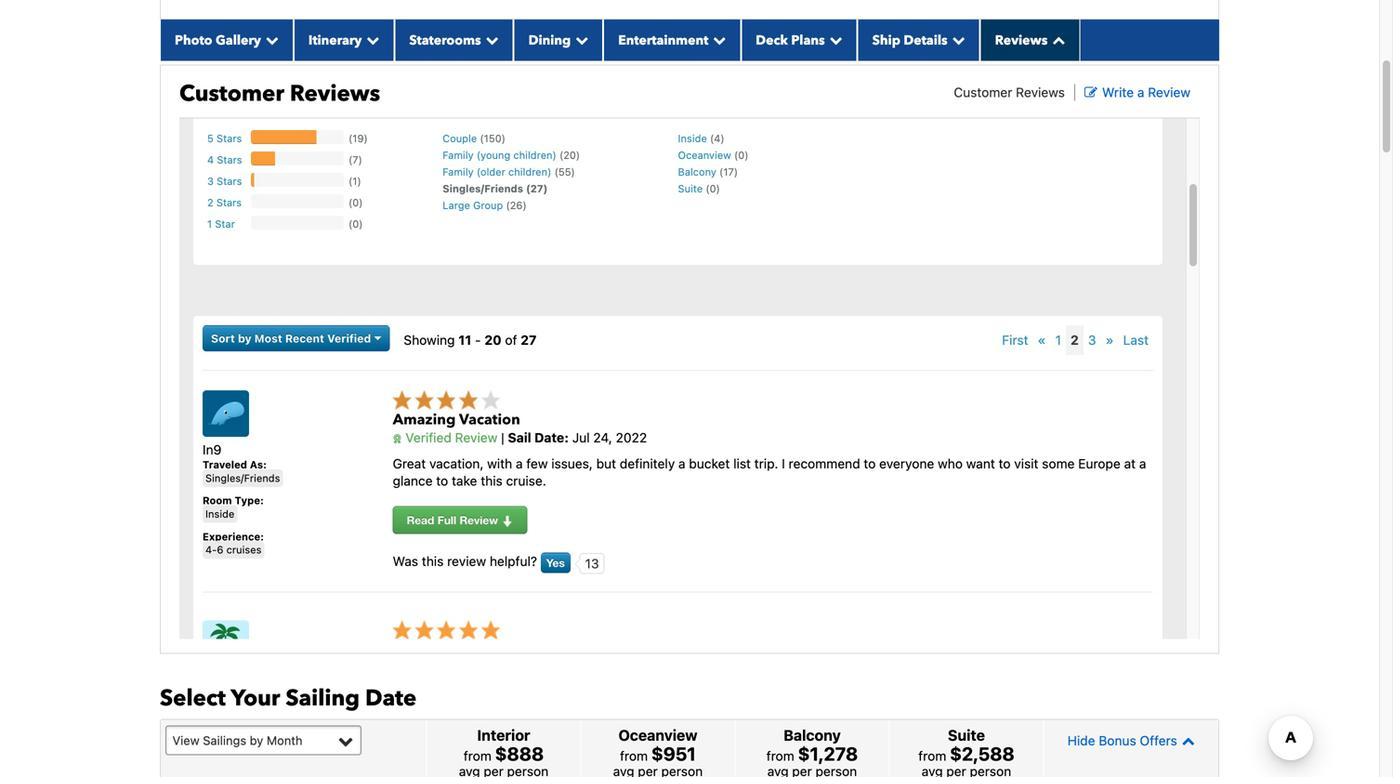 Task type: vqa. For each thing, say whether or not it's contained in the screenshot.
List on the bottom of the page
yes



Task type: describe. For each thing, give the bounding box(es) containing it.
write a review
[[1102, 84, 1191, 100]]

review for full
[[460, 514, 498, 527]]

from $2,588
[[919, 743, 1015, 764]]

family (older children) link
[[443, 166, 555, 178]]

experience: 4-6 cruises
[[203, 531, 264, 556]]

read full review button
[[393, 506, 527, 534]]

entertainment button
[[604, 19, 741, 61]]

1 horizontal spatial 3
[[1088, 332, 1096, 348]]

(26)
[[506, 199, 527, 211]]

(55)
[[555, 166, 575, 178]]

progress bar for 4 stars
[[251, 151, 275, 165]]

suite link
[[678, 183, 706, 195]]

review for a
[[1148, 84, 1191, 100]]

sort by most recent verified
[[211, 332, 374, 345]]

but
[[597, 456, 616, 471]]

edit image
[[1085, 86, 1098, 99]]

showing 11 - 20 of 27
[[404, 332, 537, 348]]

yes button
[[541, 553, 571, 573]]

$2,588
[[950, 743, 1015, 764]]

-
[[475, 332, 481, 348]]

cruise.
[[506, 473, 546, 488]]

20
[[485, 332, 502, 348]]

0 horizontal spatial customer
[[179, 78, 284, 109]]

sailing
[[286, 683, 360, 714]]

by inside view sailings by month link
[[250, 733, 263, 747]]

was
[[393, 554, 418, 569]]

i
[[782, 456, 785, 471]]

jul
[[572, 430, 590, 445]]

list
[[734, 456, 751, 471]]

«
[[1038, 332, 1046, 348]]

(older
[[477, 166, 506, 178]]

1 vertical spatial oceanview
[[619, 726, 698, 744]]

sort by most recent verified link
[[203, 325, 390, 351]]

glance
[[393, 473, 433, 488]]

2 stars
[[207, 196, 242, 209]]

(150)
[[480, 132, 506, 144]]

11
[[459, 332, 472, 348]]

1 horizontal spatial verified
[[406, 430, 452, 445]]

chevron down image for itinerary
[[362, 33, 380, 46]]

singles/friends inside the couple (150) family (young children) (20) family (older children) (55) singles/friends                                                                        (27) large group (26)
[[443, 183, 523, 195]]

from for $951
[[620, 748, 648, 764]]

showing
[[404, 332, 455, 348]]

in9 image
[[203, 390, 249, 437]]

visit
[[1015, 456, 1039, 471]]

5 stars link
[[207, 132, 242, 144]]

1 vertical spatial 1
[[1056, 332, 1062, 348]]

last
[[1124, 332, 1149, 348]]

progress bar for 3 stars
[[251, 173, 254, 187]]

star
[[215, 218, 235, 230]]

full
[[438, 514, 457, 527]]

in9 traveled as: singles/friends
[[203, 442, 280, 484]]

stars for 2 stars
[[216, 196, 242, 209]]

write
[[1102, 84, 1134, 100]]

4 stars
[[207, 154, 242, 166]]

bucket
[[689, 456, 730, 471]]

everyone
[[880, 456, 935, 471]]

reviews inside dropdown button
[[995, 31, 1048, 49]]

who
[[938, 456, 963, 471]]

at
[[1124, 456, 1136, 471]]

a left bucket
[[679, 456, 686, 471]]

verified review
[[402, 430, 498, 445]]

large
[[443, 199, 470, 211]]

stars for 4 stars
[[217, 154, 242, 166]]

from for $888
[[464, 748, 492, 764]]

date:
[[535, 430, 569, 445]]

view sailings by month
[[172, 733, 303, 747]]

customer reviews link
[[954, 84, 1065, 100]]

first
[[1002, 332, 1029, 348]]

chevron down image for dining
[[571, 33, 589, 46]]

by inside the sort by most recent verified link
[[238, 332, 252, 345]]

chevron up image
[[1048, 33, 1066, 46]]

family (young children) link
[[443, 149, 560, 161]]

1 vertical spatial balcony
[[784, 726, 841, 744]]

plans
[[791, 31, 825, 49]]

3 stars link
[[207, 175, 242, 187]]

view
[[172, 733, 200, 747]]

couple link
[[443, 132, 480, 144]]

interior
[[477, 726, 530, 744]]

from $951
[[620, 743, 696, 764]]

deck
[[756, 31, 788, 49]]

chevron down image for deck plans
[[825, 33, 843, 46]]

select
[[160, 683, 226, 714]]

details
[[904, 31, 948, 49]]

room
[[203, 495, 232, 507]]

1 horizontal spatial customer reviews
[[954, 84, 1065, 100]]

oceanview link
[[678, 149, 734, 161]]

stars for 5 stars
[[217, 132, 242, 144]]

suite inside inside (4) oceanview (0) balcony (17) suite (0)
[[678, 183, 703, 195]]

last link
[[1119, 325, 1154, 355]]

» link
[[1101, 325, 1119, 355]]

1 vertical spatial children)
[[509, 166, 552, 178]]

4-
[[205, 544, 217, 556]]

photo gallery button
[[160, 19, 294, 61]]

4 stars link
[[207, 154, 242, 166]]

vacation,
[[430, 456, 484, 471]]

main content containing customer reviews
[[151, 0, 1229, 777]]

»
[[1106, 332, 1114, 348]]

cruises
[[226, 544, 262, 556]]

couple (150) family (young children) (20) family (older children) (55) singles/friends                                                                        (27) large group (26)
[[443, 132, 580, 211]]

was this review helpful? yes
[[393, 554, 565, 570]]

amazing vacation
[[393, 409, 520, 430]]

staterooms button
[[395, 19, 514, 61]]

(7)
[[349, 154, 362, 166]]

couple
[[443, 132, 477, 144]]

read full review
[[407, 514, 501, 527]]

deck plans
[[756, 31, 825, 49]]

chevron down image for photo gallery
[[261, 33, 279, 46]]

hide
[[1068, 733, 1096, 748]]

0 horizontal spatial 2
[[207, 196, 214, 209]]

0 vertical spatial verified
[[327, 332, 371, 345]]

oceanview inside inside (4) oceanview (0) balcony (17) suite (0)
[[678, 149, 731, 161]]

(4)
[[710, 132, 725, 144]]

a left few
[[516, 456, 523, 471]]



Task type: locate. For each thing, give the bounding box(es) containing it.
amazing
[[393, 409, 456, 430]]

small verified icon image
[[393, 434, 402, 444]]

date
[[365, 683, 417, 714]]

dining
[[529, 31, 571, 49]]

customer reviews down gallery on the left top of the page
[[179, 78, 380, 109]]

cabin
[[678, 104, 714, 118]]

2 stars link
[[207, 196, 242, 209]]

this right "was"
[[422, 554, 444, 569]]

24,
[[593, 430, 613, 445]]

reviews up (19)
[[290, 78, 380, 109]]

this inside was this review helpful? yes
[[422, 554, 444, 569]]

1 left 2 link
[[1056, 332, 1062, 348]]

by right sort
[[238, 332, 252, 345]]

« link
[[1033, 325, 1051, 355]]

stars for 3 stars
[[217, 175, 242, 187]]

from left $951
[[620, 748, 648, 764]]

verified right the "recent"
[[327, 332, 371, 345]]

1 horizontal spatial type
[[718, 104, 747, 118]]

1 vertical spatial suite
[[948, 726, 985, 744]]

singles/friends down the as:
[[205, 472, 280, 484]]

chevron up image
[[1178, 734, 1195, 747]]

reviews
[[995, 31, 1048, 49], [290, 78, 380, 109], [1016, 84, 1065, 100]]

0 horizontal spatial type
[[496, 104, 526, 118]]

review inside button
[[460, 514, 498, 527]]

balcony link
[[678, 166, 720, 178]]

offers
[[1140, 733, 1178, 748]]

type up (4)
[[718, 104, 747, 118]]

family left the (older
[[443, 166, 474, 178]]

suite
[[678, 183, 703, 195], [948, 726, 985, 744]]

chevron down image
[[362, 33, 380, 46], [481, 33, 499, 46], [571, 33, 589, 46], [825, 33, 843, 46], [948, 33, 966, 46]]

0 vertical spatial family
[[443, 149, 474, 161]]

chevron down image inside photo gallery dropdown button
[[261, 33, 279, 46]]

take
[[452, 473, 477, 488]]

inside up oceanview link
[[678, 132, 707, 144]]

hide bonus offers
[[1068, 733, 1178, 748]]

3 down 4
[[207, 175, 214, 187]]

2 right 1 'link'
[[1071, 332, 1079, 348]]

from inside from $888
[[464, 748, 492, 764]]

0 vertical spatial 1
[[207, 218, 212, 230]]

review right full
[[460, 514, 498, 527]]

main content
[[151, 0, 1229, 777]]

0 vertical spatial children)
[[514, 149, 557, 161]]

bonus
[[1099, 733, 1137, 748]]

ship details button
[[858, 19, 980, 61]]

helpful?
[[490, 554, 537, 569]]

reviews left edit image
[[1016, 84, 1065, 100]]

0 horizontal spatial this
[[422, 554, 444, 569]]

chevron down image inside staterooms dropdown button
[[481, 33, 499, 46]]

chevron down image right ship in the top right of the page
[[948, 33, 966, 46]]

progress bar
[[251, 130, 316, 144], [251, 151, 275, 165], [251, 173, 254, 187]]

chevron down image left itinerary
[[261, 33, 279, 46]]

1 chevron down image from the left
[[261, 33, 279, 46]]

from inside from $1,278
[[767, 748, 795, 764]]

1 vertical spatial this
[[422, 554, 444, 569]]

0 vertical spatial review
[[1148, 84, 1191, 100]]

1 vertical spatial verified
[[406, 430, 452, 445]]

chevron down image inside itinerary dropdown button
[[362, 33, 380, 46]]

a right at
[[1140, 456, 1147, 471]]

children)
[[514, 149, 557, 161], [509, 166, 552, 178]]

gallery
[[216, 31, 261, 49]]

2 from from the left
[[620, 748, 648, 764]]

1 left star
[[207, 218, 212, 230]]

sort
[[211, 332, 235, 345]]

group
[[473, 199, 503, 211]]

stars right 4
[[217, 154, 242, 166]]

(17)
[[720, 166, 738, 178]]

3 from from the left
[[767, 748, 795, 764]]

customer
[[179, 78, 284, 109], [954, 84, 1013, 100]]

inside down room
[[205, 508, 235, 520]]

0 horizontal spatial 3
[[207, 175, 214, 187]]

singles/friends up group at the left top
[[443, 183, 523, 195]]

0 vertical spatial 3
[[207, 175, 214, 187]]

this down with
[[481, 473, 503, 488]]

0 vertical spatial suite
[[678, 183, 703, 195]]

1 horizontal spatial to
[[864, 456, 876, 471]]

customer down reviews dropdown button
[[954, 84, 1013, 100]]

1 vertical spatial by
[[250, 733, 263, 747]]

0 vertical spatial singles/friends
[[443, 183, 523, 195]]

view sailings by month link
[[165, 725, 362, 755]]

1 vertical spatial singles/friends
[[205, 472, 280, 484]]

inside inside inside (4) oceanview (0) balcony (17) suite (0)
[[678, 132, 707, 144]]

this
[[481, 473, 503, 488], [422, 554, 444, 569]]

from down interior
[[464, 748, 492, 764]]

from for $1,278
[[767, 748, 795, 764]]

0 horizontal spatial inside
[[205, 508, 235, 520]]

2 up 1 star link
[[207, 196, 214, 209]]

hide bonus offers link
[[1049, 724, 1214, 757]]

1 progress bar from the top
[[251, 130, 316, 144]]

1 horizontal spatial inside
[[678, 132, 707, 144]]

0 horizontal spatial balcony
[[678, 166, 717, 178]]

deck plans button
[[741, 19, 858, 61]]

to down vacation, on the bottom left of page
[[436, 473, 448, 488]]

type for cabin type
[[718, 104, 747, 118]]

0 horizontal spatial 1
[[207, 218, 212, 230]]

verified right small verified icon
[[406, 430, 452, 445]]

(1)
[[349, 175, 361, 187]]

5 stars
[[207, 132, 242, 144]]

stars up star
[[216, 196, 242, 209]]

0 vertical spatial inside
[[678, 132, 707, 144]]

chevron down image
[[261, 33, 279, 46], [709, 33, 726, 46]]

1 horizontal spatial 1
[[1056, 332, 1062, 348]]

3 chevron down image from the left
[[571, 33, 589, 46]]

vacation
[[459, 409, 520, 430]]

1 chevron down image from the left
[[362, 33, 380, 46]]

cabin type
[[678, 104, 747, 118]]

chevron down image for ship details
[[948, 33, 966, 46]]

1 vertical spatial 3
[[1088, 332, 1096, 348]]

review left |
[[455, 430, 498, 445]]

sailings
[[203, 733, 246, 747]]

of
[[505, 332, 517, 348]]

1 vertical spatial progress bar
[[251, 151, 275, 165]]

by
[[238, 332, 252, 345], [250, 733, 263, 747]]

1 vertical spatial 2
[[1071, 332, 1079, 348]]

3 right 2 link
[[1088, 332, 1096, 348]]

want
[[967, 456, 995, 471]]

0 horizontal spatial suite
[[678, 183, 703, 195]]

$951
[[652, 743, 696, 764]]

$888
[[495, 743, 544, 764]]

2 vertical spatial progress bar
[[251, 173, 254, 187]]

first « 1 2 3 » last
[[1002, 332, 1149, 348]]

0 vertical spatial progress bar
[[251, 130, 316, 144]]

from left the $1,278
[[767, 748, 795, 764]]

2 family from the top
[[443, 166, 474, 178]]

| sail date: jul 24, 2022
[[498, 430, 647, 445]]

(20)
[[560, 149, 580, 161]]

0 vertical spatial by
[[238, 332, 252, 345]]

inside (4) oceanview (0) balcony (17) suite (0)
[[678, 132, 749, 195]]

most
[[255, 332, 282, 345]]

0 horizontal spatial chevron down image
[[261, 33, 279, 46]]

inside inside the room type: inside
[[205, 508, 235, 520]]

2 chevron down image from the left
[[709, 33, 726, 46]]

1 horizontal spatial balcony
[[784, 726, 841, 744]]

progress bar right the 5 stars
[[251, 130, 316, 144]]

1 horizontal spatial chevron down image
[[709, 33, 726, 46]]

5
[[207, 132, 214, 144]]

singles/friends inside in9 traveled as: singles/friends
[[205, 472, 280, 484]]

month
[[267, 733, 303, 747]]

chevron down image left staterooms
[[362, 33, 380, 46]]

a right write
[[1138, 84, 1145, 100]]

singles/friends
[[443, 183, 523, 195], [205, 472, 280, 484]]

traveler type
[[443, 104, 526, 118]]

ship details
[[873, 31, 948, 49]]

first link
[[998, 325, 1033, 355]]

chevron down image inside the entertainment dropdown button
[[709, 33, 726, 46]]

4 chevron down image from the left
[[825, 33, 843, 46]]

balcony inside inside (4) oceanview (0) balcony (17) suite (0)
[[678, 166, 717, 178]]

type up (150)
[[496, 104, 526, 118]]

2 progress bar from the top
[[251, 151, 275, 165]]

to left everyone on the right bottom of the page
[[864, 456, 876, 471]]

1 horizontal spatial singles/friends
[[443, 183, 523, 195]]

chevron down image left entertainment
[[571, 33, 589, 46]]

1 type from the left
[[496, 104, 526, 118]]

1 horizontal spatial 2
[[1071, 332, 1079, 348]]

customer up the 5 stars
[[179, 78, 284, 109]]

review right write
[[1148, 84, 1191, 100]]

3 progress bar from the top
[[251, 173, 254, 187]]

1 link
[[1051, 325, 1066, 355]]

review
[[447, 554, 486, 569]]

sail
[[508, 430, 531, 445]]

2 vertical spatial review
[[460, 514, 498, 527]]

from $888
[[464, 743, 544, 764]]

0 horizontal spatial to
[[436, 473, 448, 488]]

1 from from the left
[[464, 748, 492, 764]]

0 vertical spatial balcony
[[678, 166, 717, 178]]

chevron down image left deck
[[709, 33, 726, 46]]

1 vertical spatial inside
[[205, 508, 235, 520]]

europe
[[1079, 456, 1121, 471]]

5 chevron down image from the left
[[948, 33, 966, 46]]

this inside 'great vacation, with a few issues, but definitely a bucket list trip.  i recommend to everyone who want to visit some europe at a glance to take this cruise.'
[[481, 473, 503, 488]]

by left month in the bottom left of the page
[[250, 733, 263, 747]]

chevron down image inside dining dropdown button
[[571, 33, 589, 46]]

yes
[[546, 557, 565, 570]]

itinerary
[[309, 31, 362, 49]]

great
[[393, 456, 426, 471]]

progress bar for 5 stars
[[251, 130, 316, 144]]

family
[[443, 149, 474, 161], [443, 166, 474, 178]]

2 type from the left
[[718, 104, 747, 118]]

type for traveler type
[[496, 104, 526, 118]]

3 link
[[1084, 325, 1101, 355]]

1 horizontal spatial suite
[[948, 726, 985, 744]]

from $1,278
[[767, 743, 858, 764]]

1 vertical spatial family
[[443, 166, 474, 178]]

0 horizontal spatial verified
[[327, 332, 371, 345]]

1 family from the top
[[443, 149, 474, 161]]

(young
[[477, 149, 511, 161]]

progress bar right '4 stars' link
[[251, 151, 275, 165]]

2 chevron down image from the left
[[481, 33, 499, 46]]

your
[[231, 683, 280, 714]]

1 horizontal spatial this
[[481, 473, 503, 488]]

1 horizontal spatial customer
[[954, 84, 1013, 100]]

customer reviews down reviews dropdown button
[[954, 84, 1065, 100]]

balcony
[[678, 166, 717, 178], [784, 726, 841, 744]]

0 horizontal spatial customer reviews
[[179, 78, 380, 109]]

chevron down image for staterooms
[[481, 33, 499, 46]]

from for $2,588
[[919, 748, 947, 764]]

stars down '4 stars' link
[[217, 175, 242, 187]]

chevron down image inside deck plans "dropdown button"
[[825, 33, 843, 46]]

rating
[[207, 104, 248, 118]]

chevron down image inside ship details dropdown button
[[948, 33, 966, 46]]

from inside from $951
[[620, 748, 648, 764]]

2 horizontal spatial to
[[999, 456, 1011, 471]]

1 vertical spatial review
[[455, 430, 498, 445]]

from left the $2,588 on the bottom of page
[[919, 748, 947, 764]]

6
[[217, 544, 224, 556]]

0 vertical spatial this
[[481, 473, 503, 488]]

stars right 5
[[217, 132, 242, 144]]

progress bar right 3 stars
[[251, 173, 254, 187]]

with
[[487, 456, 512, 471]]

0 vertical spatial oceanview
[[678, 149, 731, 161]]

to left visit
[[999, 456, 1011, 471]]

in9
[[203, 442, 222, 457]]

|
[[501, 430, 505, 445]]

traveler
[[443, 104, 493, 118]]

chevron down image for entertainment
[[709, 33, 726, 46]]

(19)
[[349, 132, 368, 144]]

reviews up customer reviews "link"
[[995, 31, 1048, 49]]

2022
[[616, 430, 647, 445]]

3 stars
[[207, 175, 242, 187]]

chevron down image left dining
[[481, 33, 499, 46]]

family down couple
[[443, 149, 474, 161]]

0 horizontal spatial singles/friends
[[205, 472, 280, 484]]

issues,
[[552, 456, 593, 471]]

reviews button
[[980, 19, 1081, 61]]

0 vertical spatial 2
[[207, 196, 214, 209]]

4 from from the left
[[919, 748, 947, 764]]

chevron down image left ship in the top right of the page
[[825, 33, 843, 46]]

from inside from $2,588
[[919, 748, 947, 764]]

13
[[585, 556, 599, 571]]



